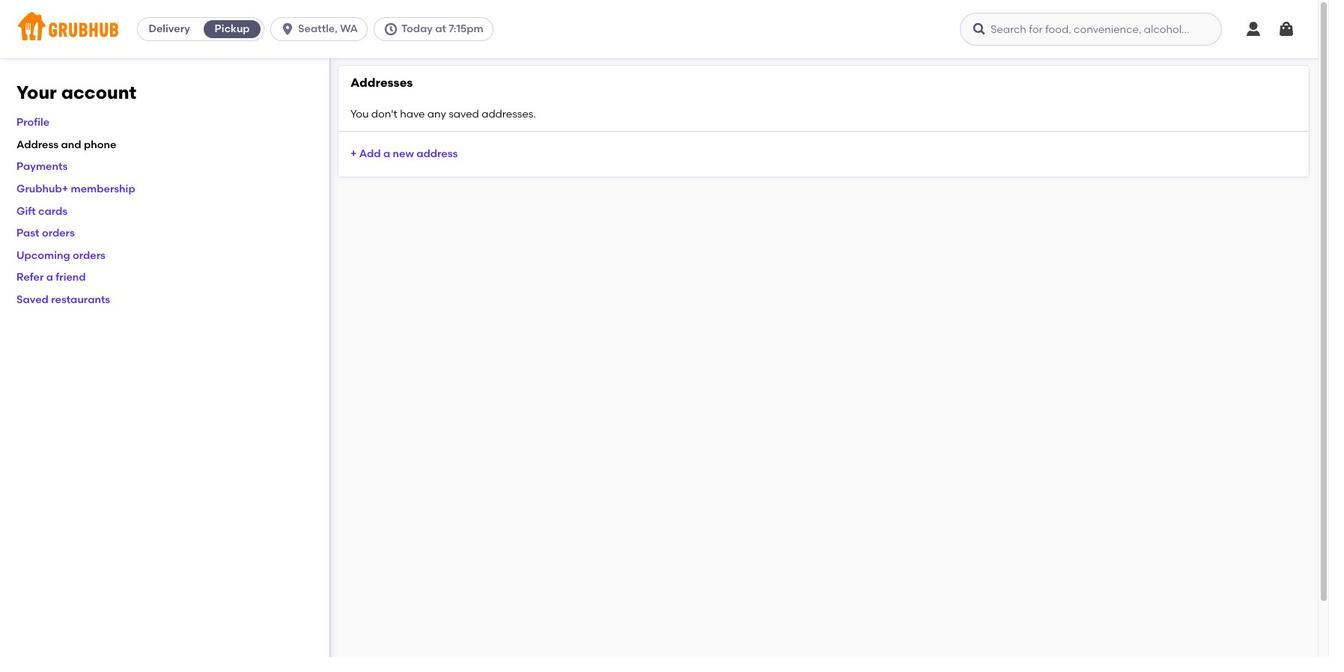 Task type: vqa. For each thing, say whether or not it's contained in the screenshot.
and
yes



Task type: locate. For each thing, give the bounding box(es) containing it.
1 svg image from the left
[[280, 22, 295, 37]]

+ add a new address button
[[350, 141, 458, 168]]

have
[[400, 107, 425, 120]]

3 svg image from the left
[[972, 22, 987, 37]]

1 vertical spatial a
[[46, 271, 53, 284]]

0 horizontal spatial svg image
[[1244, 20, 1262, 38]]

1 horizontal spatial a
[[383, 147, 390, 160]]

Search for food, convenience, alcohol... search field
[[960, 13, 1222, 46]]

gift cards link
[[16, 205, 68, 218]]

2 svg image from the left
[[383, 22, 398, 37]]

svg image inside today at 7:15pm button
[[383, 22, 398, 37]]

a left new
[[383, 147, 390, 160]]

you don't have any saved addresses.
[[350, 107, 536, 120]]

svg image inside seattle, wa button
[[280, 22, 295, 37]]

profile link
[[16, 116, 49, 129]]

2 horizontal spatial svg image
[[972, 22, 987, 37]]

profile
[[16, 116, 49, 129]]

account
[[61, 82, 136, 103]]

orders for past orders
[[42, 227, 75, 240]]

addresses
[[350, 76, 413, 90]]

gift
[[16, 205, 36, 218]]

svg image
[[280, 22, 295, 37], [383, 22, 398, 37], [972, 22, 987, 37]]

1 vertical spatial orders
[[73, 249, 106, 262]]

saved
[[16, 293, 49, 306]]

you
[[350, 107, 369, 120]]

address and phone
[[16, 138, 116, 151]]

seattle, wa button
[[270, 17, 374, 41]]

1 horizontal spatial svg image
[[383, 22, 398, 37]]

0 horizontal spatial svg image
[[280, 22, 295, 37]]

today at 7:15pm button
[[374, 17, 499, 41]]

upcoming
[[16, 249, 70, 262]]

orders up friend
[[73, 249, 106, 262]]

restaurants
[[51, 293, 110, 306]]

payments
[[16, 161, 68, 173]]

orders up upcoming orders
[[42, 227, 75, 240]]

refer a friend link
[[16, 271, 86, 284]]

past
[[16, 227, 39, 240]]

address and phone link
[[16, 138, 116, 151]]

grubhub+ membership link
[[16, 183, 135, 195]]

a right refer
[[46, 271, 53, 284]]

seattle, wa
[[298, 22, 358, 35]]

0 vertical spatial orders
[[42, 227, 75, 240]]

phone
[[84, 138, 116, 151]]

upcoming orders link
[[16, 249, 106, 262]]

2 svg image from the left
[[1277, 20, 1295, 38]]

1 horizontal spatial svg image
[[1277, 20, 1295, 38]]

address
[[16, 138, 59, 151]]

saved restaurants
[[16, 293, 110, 306]]

a inside button
[[383, 147, 390, 160]]

a
[[383, 147, 390, 160], [46, 271, 53, 284]]

0 vertical spatial a
[[383, 147, 390, 160]]

orders
[[42, 227, 75, 240], [73, 249, 106, 262]]

0 horizontal spatial a
[[46, 271, 53, 284]]

past orders
[[16, 227, 75, 240]]

svg image
[[1244, 20, 1262, 38], [1277, 20, 1295, 38]]



Task type: describe. For each thing, give the bounding box(es) containing it.
delivery button
[[138, 17, 201, 41]]

your
[[16, 82, 57, 103]]

addresses.
[[482, 107, 536, 120]]

main navigation navigation
[[0, 0, 1318, 58]]

address
[[416, 147, 458, 160]]

+
[[350, 147, 357, 160]]

add
[[359, 147, 381, 160]]

pickup
[[215, 22, 250, 35]]

7:15pm
[[449, 22, 483, 35]]

cards
[[38, 205, 68, 218]]

1 svg image from the left
[[1244, 20, 1262, 38]]

and
[[61, 138, 81, 151]]

gift cards
[[16, 205, 68, 218]]

at
[[435, 22, 446, 35]]

new
[[393, 147, 414, 160]]

membership
[[71, 183, 135, 195]]

seattle,
[[298, 22, 338, 35]]

svg image for seattle, wa
[[280, 22, 295, 37]]

don't
[[371, 107, 397, 120]]

refer
[[16, 271, 44, 284]]

orders for upcoming orders
[[73, 249, 106, 262]]

your account
[[16, 82, 136, 103]]

upcoming orders
[[16, 249, 106, 262]]

wa
[[340, 22, 358, 35]]

today at 7:15pm
[[401, 22, 483, 35]]

refer a friend
[[16, 271, 86, 284]]

payments link
[[16, 161, 68, 173]]

delivery
[[149, 22, 190, 35]]

saved
[[449, 107, 479, 120]]

any
[[427, 107, 446, 120]]

grubhub+
[[16, 183, 68, 195]]

pickup button
[[201, 17, 264, 41]]

saved restaurants link
[[16, 293, 110, 306]]

friend
[[56, 271, 86, 284]]

past orders link
[[16, 227, 75, 240]]

grubhub+ membership
[[16, 183, 135, 195]]

svg image for today at 7:15pm
[[383, 22, 398, 37]]

+ add a new address
[[350, 147, 458, 160]]

today
[[401, 22, 433, 35]]



